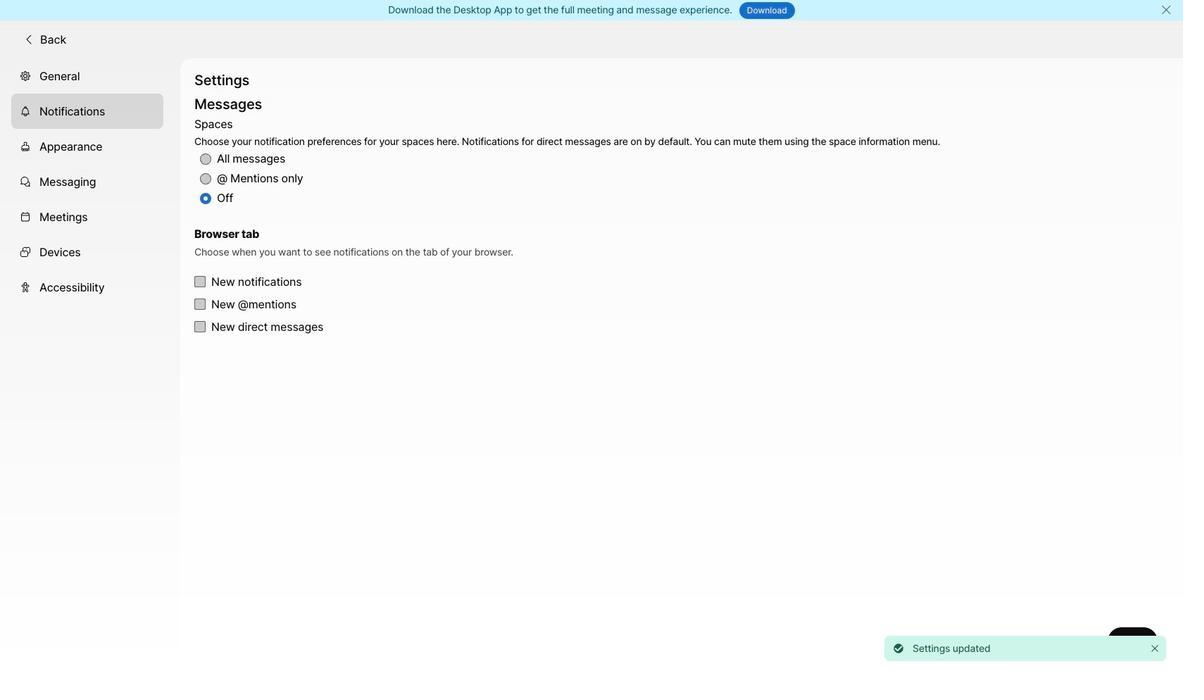 Task type: locate. For each thing, give the bounding box(es) containing it.
general tab
[[11, 58, 163, 93]]

devices tab
[[11, 234, 163, 270]]

settings navigation
[[0, 58, 180, 678]]

@ Mentions only radio
[[200, 173, 211, 185]]

meetings tab
[[11, 199, 163, 234]]

alert
[[879, 631, 1172, 667]]

option group
[[194, 115, 941, 209]]

cancel_16 image
[[1161, 4, 1172, 15]]



Task type: describe. For each thing, give the bounding box(es) containing it.
Off radio
[[200, 193, 211, 204]]

All messages radio
[[200, 154, 211, 165]]

messaging tab
[[11, 164, 163, 199]]

accessibility tab
[[11, 270, 163, 305]]

appearance tab
[[11, 129, 163, 164]]

notifications tab
[[11, 93, 163, 129]]



Task type: vqa. For each thing, say whether or not it's contained in the screenshot.
General tab
yes



